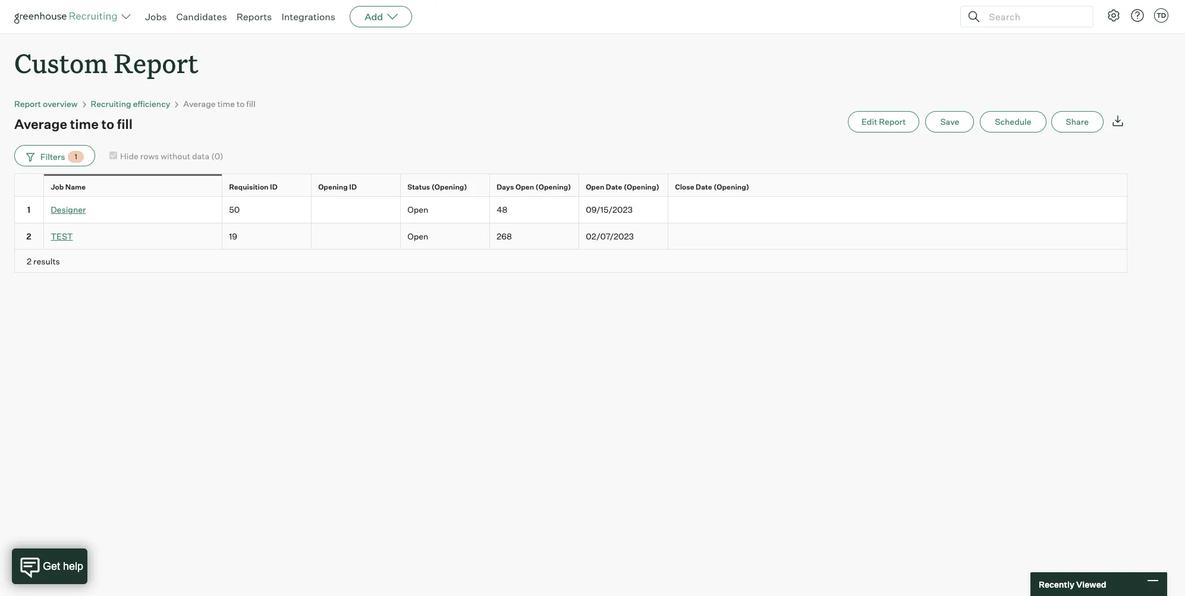 Task type: describe. For each thing, give the bounding box(es) containing it.
custom
[[14, 45, 108, 80]]

days
[[497, 183, 514, 192]]

2 cell
[[14, 223, 44, 250]]

custom report
[[14, 45, 198, 80]]

td button
[[1152, 6, 1171, 25]]

268
[[497, 231, 512, 241]]

opening id column header
[[312, 174, 403, 200]]

0 vertical spatial time
[[218, 99, 235, 109]]

requisition
[[229, 183, 269, 192]]

recently
[[1039, 580, 1075, 590]]

1 vertical spatial fill
[[117, 116, 133, 132]]

date for open
[[606, 183, 623, 192]]

1 vertical spatial report
[[14, 99, 41, 109]]

efficiency
[[133, 99, 170, 109]]

1 inside "cell"
[[27, 205, 30, 215]]

test
[[51, 231, 73, 241]]

td
[[1157, 11, 1167, 20]]

opening id
[[318, 183, 357, 192]]

rows
[[140, 151, 159, 161]]

50
[[229, 205, 240, 215]]

schedule button
[[981, 111, 1047, 133]]

(opening) for close date (opening)
[[714, 183, 750, 192]]

open date (opening)
[[586, 183, 660, 192]]

(opening) inside column header
[[432, 183, 467, 192]]

average time to fill link
[[183, 99, 256, 109]]

1 horizontal spatial average time to fill
[[183, 99, 256, 109]]

hide rows without data (0)
[[120, 151, 223, 161]]

status
[[408, 183, 430, 192]]

viewed
[[1077, 580, 1107, 590]]

2 for 2 results
[[27, 256, 32, 266]]

configure image
[[1107, 8, 1121, 23]]

09/15/2023
[[586, 205, 633, 215]]

1 cell
[[14, 197, 44, 223]]

job name
[[51, 183, 86, 192]]

0 vertical spatial to
[[237, 99, 245, 109]]

0 vertical spatial average
[[183, 99, 216, 109]]

add
[[365, 11, 383, 23]]

table containing 1
[[14, 174, 1128, 273]]

share
[[1066, 117, 1089, 127]]

open inside open date (opening) column header
[[586, 183, 605, 192]]

close date (opening)
[[675, 183, 750, 192]]

candidates link
[[176, 11, 227, 23]]

requisition id column header
[[223, 174, 314, 200]]

row containing 2
[[14, 223, 1128, 250]]

02/07/2023
[[586, 231, 634, 241]]

row group containing 1
[[14, 197, 1128, 250]]

designer
[[51, 205, 86, 215]]

1 vertical spatial time
[[70, 116, 99, 132]]

job name column header
[[44, 174, 225, 200]]

jobs link
[[145, 11, 167, 23]]

report for edit report
[[880, 117, 906, 127]]

filter image
[[24, 152, 35, 162]]

open date (opening) column header
[[579, 174, 671, 200]]

save
[[941, 117, 960, 127]]

recruiting efficiency link
[[91, 99, 170, 109]]

edit report
[[862, 117, 906, 127]]

jobs
[[145, 11, 167, 23]]

date for close
[[696, 183, 713, 192]]

save button
[[926, 111, 975, 133]]

hide
[[120, 151, 139, 161]]

recruiting efficiency
[[91, 99, 170, 109]]

row containing 1
[[14, 197, 1128, 223]]



Task type: vqa. For each thing, say whether or not it's contained in the screenshot.
The Email
no



Task type: locate. For each thing, give the bounding box(es) containing it.
1 vertical spatial 2
[[27, 256, 32, 266]]

integrations link
[[282, 11, 336, 23]]

Search text field
[[986, 8, 1083, 25]]

0 vertical spatial average time to fill
[[183, 99, 256, 109]]

0 vertical spatial 2
[[26, 231, 31, 241]]

average right efficiency
[[183, 99, 216, 109]]

fill
[[247, 99, 256, 109], [117, 116, 133, 132]]

integrations
[[282, 11, 336, 23]]

test link
[[51, 231, 73, 241]]

0 horizontal spatial date
[[606, 183, 623, 192]]

average time to fill down overview
[[14, 116, 133, 132]]

id for requisition id
[[270, 183, 278, 192]]

3 (opening) from the left
[[624, 183, 660, 192]]

1 (opening) from the left
[[432, 183, 467, 192]]

1 up "2" cell at the left
[[27, 205, 30, 215]]

days open (opening) column header
[[490, 174, 582, 200]]

4 (opening) from the left
[[714, 183, 750, 192]]

(opening) up 09/15/2023
[[624, 183, 660, 192]]

1 vertical spatial average
[[14, 116, 67, 132]]

0 horizontal spatial time
[[70, 116, 99, 132]]

time up (0)
[[218, 99, 235, 109]]

1 horizontal spatial id
[[349, 183, 357, 192]]

2 row from the top
[[14, 197, 1128, 223]]

0 horizontal spatial average
[[14, 116, 67, 132]]

Hide rows without data (0) checkbox
[[109, 152, 117, 159]]

greenhouse recruiting image
[[14, 10, 121, 24]]

48
[[497, 205, 508, 215]]

1 vertical spatial 1
[[27, 205, 30, 215]]

0 vertical spatial report
[[114, 45, 198, 80]]

status (opening) column header
[[401, 174, 493, 200]]

reports link
[[237, 11, 272, 23]]

0 vertical spatial 1
[[75, 152, 77, 161]]

opening
[[318, 183, 348, 192]]

download image
[[1111, 114, 1126, 128]]

1 horizontal spatial report
[[114, 45, 198, 80]]

(opening) right days
[[536, 183, 571, 192]]

0 horizontal spatial average time to fill
[[14, 116, 133, 132]]

add button
[[350, 6, 412, 27]]

1 horizontal spatial to
[[237, 99, 245, 109]]

schedule
[[996, 117, 1032, 127]]

0 horizontal spatial id
[[270, 183, 278, 192]]

table
[[14, 174, 1128, 273]]

cell
[[312, 197, 401, 223], [669, 197, 1128, 223], [312, 223, 401, 250], [669, 223, 1128, 250]]

average time to fill
[[183, 99, 256, 109], [14, 116, 133, 132]]

2 id from the left
[[349, 183, 357, 192]]

0 vertical spatial fill
[[247, 99, 256, 109]]

data
[[192, 151, 209, 161]]

1 horizontal spatial time
[[218, 99, 235, 109]]

row group
[[14, 197, 1128, 250]]

0 horizontal spatial to
[[101, 116, 114, 132]]

id for opening id
[[349, 183, 357, 192]]

(opening) right close
[[714, 183, 750, 192]]

requisition id
[[229, 183, 278, 192]]

0 horizontal spatial fill
[[117, 116, 133, 132]]

report
[[114, 45, 198, 80], [14, 99, 41, 109], [880, 117, 906, 127]]

row down 09/15/2023
[[14, 223, 1128, 250]]

2
[[26, 231, 31, 241], [27, 256, 32, 266]]

to
[[237, 99, 245, 109], [101, 116, 114, 132]]

row up 09/15/2023
[[14, 174, 1128, 200]]

1 horizontal spatial fill
[[247, 99, 256, 109]]

report up efficiency
[[114, 45, 198, 80]]

id
[[270, 183, 278, 192], [349, 183, 357, 192]]

(opening)
[[432, 183, 467, 192], [536, 183, 571, 192], [624, 183, 660, 192], [714, 183, 750, 192]]

id right opening
[[349, 183, 357, 192]]

open inside days open (opening) column header
[[516, 183, 534, 192]]

results
[[33, 256, 60, 266]]

1
[[75, 152, 77, 161], [27, 205, 30, 215]]

2 left results at the left top of the page
[[27, 256, 32, 266]]

report right edit
[[880, 117, 906, 127]]

recently viewed
[[1039, 580, 1107, 590]]

td button
[[1155, 8, 1169, 23]]

days open (opening)
[[497, 183, 571, 192]]

report for custom report
[[114, 45, 198, 80]]

report left overview
[[14, 99, 41, 109]]

average time to fill up (0)
[[183, 99, 256, 109]]

save and schedule this report to revisit it! element
[[926, 111, 981, 133]]

average down report overview
[[14, 116, 67, 132]]

time down overview
[[70, 116, 99, 132]]

report overview
[[14, 99, 78, 109]]

date
[[606, 183, 623, 192], [696, 183, 713, 192]]

edit
[[862, 117, 878, 127]]

row containing job name
[[14, 174, 1128, 200]]

(0)
[[211, 151, 223, 161]]

0 horizontal spatial 1
[[27, 205, 30, 215]]

time
[[218, 99, 235, 109], [70, 116, 99, 132]]

1 id from the left
[[270, 183, 278, 192]]

1 horizontal spatial 1
[[75, 152, 77, 161]]

overview
[[43, 99, 78, 109]]

open
[[516, 183, 534, 192], [586, 183, 605, 192], [408, 205, 429, 215], [408, 231, 429, 241]]

column header
[[14, 174, 46, 200]]

reports
[[237, 11, 272, 23]]

1 right filters
[[75, 152, 77, 161]]

candidates
[[176, 11, 227, 23]]

name
[[65, 183, 86, 192]]

3 row from the top
[[14, 223, 1128, 250]]

19
[[229, 231, 237, 241]]

1 vertical spatial average time to fill
[[14, 116, 133, 132]]

average
[[183, 99, 216, 109], [14, 116, 67, 132]]

report overview link
[[14, 99, 78, 109]]

id right requisition
[[270, 183, 278, 192]]

2 results
[[27, 256, 60, 266]]

2 horizontal spatial report
[[880, 117, 906, 127]]

1 row from the top
[[14, 174, 1128, 200]]

1 vertical spatial to
[[101, 116, 114, 132]]

2 vertical spatial report
[[880, 117, 906, 127]]

1 horizontal spatial date
[[696, 183, 713, 192]]

row
[[14, 174, 1128, 200], [14, 197, 1128, 223], [14, 223, 1128, 250]]

1 horizontal spatial average
[[183, 99, 216, 109]]

2 inside "2" cell
[[26, 231, 31, 241]]

job
[[51, 183, 64, 192]]

designer link
[[51, 205, 86, 215]]

(opening) for open date (opening)
[[624, 183, 660, 192]]

date inside column header
[[606, 183, 623, 192]]

(opening) right status
[[432, 183, 467, 192]]

recruiting
[[91, 99, 131, 109]]

0 horizontal spatial report
[[14, 99, 41, 109]]

2 for 2
[[26, 231, 31, 241]]

edit report link
[[848, 111, 920, 133]]

close
[[675, 183, 695, 192]]

without
[[161, 151, 190, 161]]

filters
[[40, 152, 65, 162]]

2 (opening) from the left
[[536, 183, 571, 192]]

share button
[[1052, 111, 1104, 133]]

2 down the 1 "cell"
[[26, 231, 31, 241]]

date right close
[[696, 183, 713, 192]]

2 date from the left
[[696, 183, 713, 192]]

row down days open (opening)
[[14, 197, 1128, 223]]

(opening) for days open (opening)
[[536, 183, 571, 192]]

1 date from the left
[[606, 183, 623, 192]]

date up 09/15/2023
[[606, 183, 623, 192]]

status (opening)
[[408, 183, 467, 192]]



